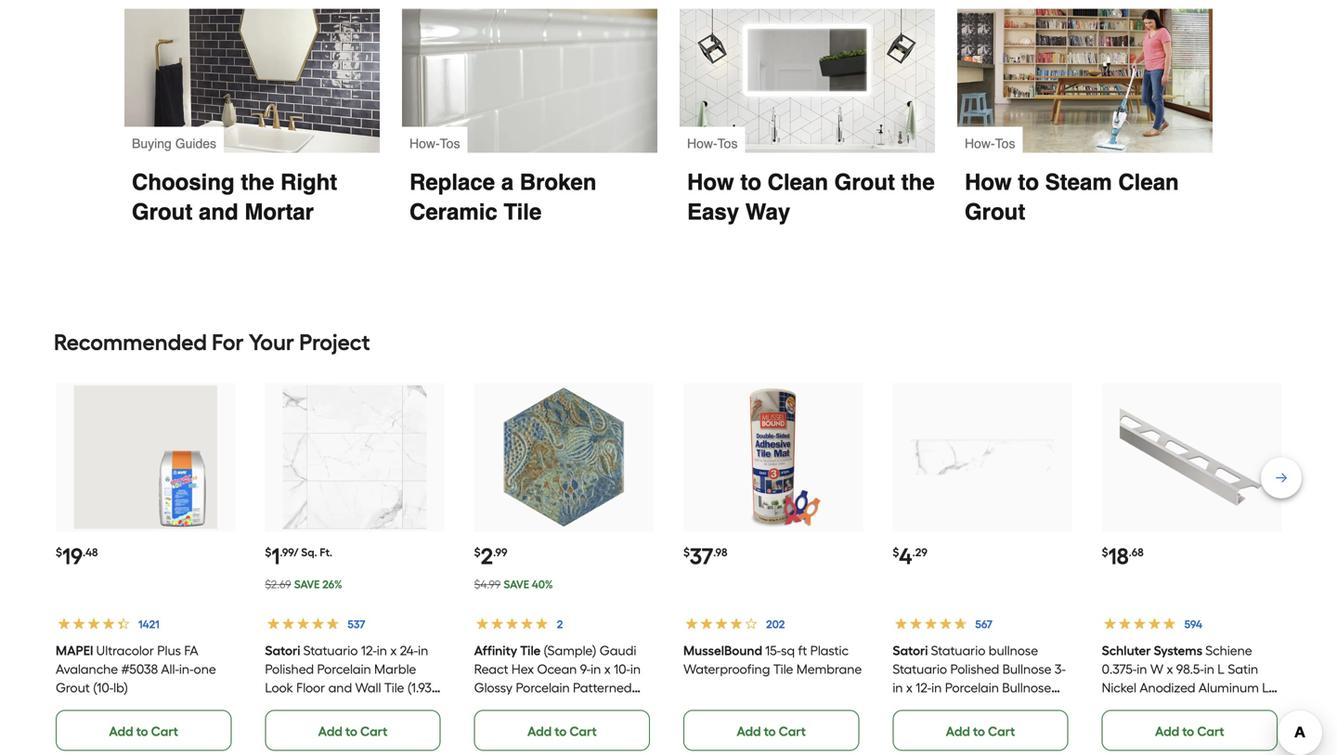 Task type: vqa. For each thing, say whether or not it's contained in the screenshot.
4 Add to Cart link
yes



Task type: locate. For each thing, give the bounding box(es) containing it.
how for how to clean grout the easy way
[[687, 169, 734, 195]]

1 horizontal spatial wall
[[623, 698, 649, 714]]

how to steam clean grout
[[965, 169, 1186, 225]]

wall down patterned
[[623, 698, 649, 714]]

0 horizontal spatial mortar
[[245, 199, 314, 225]]

1 horizontal spatial polished
[[951, 661, 1000, 677]]

5 add to cart link from the left
[[893, 710, 1069, 751]]

recommended for your project heading
[[54, 323, 1284, 361]]

$ inside "$ 1 .99/ sq. ft."
[[265, 545, 272, 559]]

3 add to cart link from the left
[[474, 710, 650, 751]]

1 the from the left
[[241, 169, 274, 195]]

cart inside 4 list item
[[988, 723, 1016, 739]]

3 tos from the left
[[995, 136, 1016, 151]]

1 how- from the left
[[410, 136, 440, 151]]

clean inside how to clean grout the easy way
[[768, 169, 829, 195]]

4 list item
[[893, 383, 1073, 751]]

4 $ from the left
[[684, 545, 690, 559]]

add to cart link inside the 18 list item
[[1102, 710, 1278, 751]]

6 add to cart from the left
[[1156, 723, 1225, 739]]

a woman using a steam mop in a book-filled room. image
[[958, 9, 1213, 153]]

3 how-tos from the left
[[965, 136, 1016, 151]]

marble
[[374, 661, 416, 677]]

how-tos for how to clean grout the easy way
[[687, 136, 738, 151]]

2 how from the left
[[965, 169, 1012, 195]]

2 horizontal spatial how-
[[965, 136, 995, 151]]

x inside (sample) gaudi react hex ocean 9-in x 10-in glossy porcelain patterned thinset mortar floor and wall tile
[[604, 661, 611, 677]]

add to cart inside 4 list item
[[946, 723, 1016, 739]]

1 sq. from the left
[[265, 698, 282, 714]]

add to cart down lb)
[[109, 723, 178, 739]]

add to cart link inside 1 list item
[[265, 710, 441, 751]]

satori inside 4 list item
[[893, 643, 928, 658]]

tos for how to steam clean grout
[[995, 136, 1016, 151]]

tile inside schiene 0.375-in w x 98.5-in l satin nickel anodized aluminum l- angle tile edge trim
[[1139, 698, 1159, 714]]

2 horizontal spatial and
[[596, 698, 620, 714]]

x inside schiene 0.375-in w x 98.5-in l satin nickel anodized aluminum l- angle tile edge trim
[[1167, 661, 1174, 677]]

how up easy
[[687, 169, 734, 195]]

mapei ultracolor plus fa avalanche #5038 all-in-one grout (10-lb) image
[[74, 385, 217, 529]]

.98
[[714, 545, 728, 559]]

porcelain down ocean
[[516, 680, 570, 696]]

add to cart inside 19 list item
[[109, 723, 178, 739]]

floor inside (sample) gaudi react hex ocean 9-in x 10-in glossy porcelain patterned thinset mortar floor and wall tile
[[564, 698, 593, 714]]

6 add to cart link from the left
[[1102, 710, 1278, 751]]

2 ft/ from the left
[[969, 698, 983, 714]]

ft/ inside "statuario bullnose statuario polished bullnose 3- in x 12-in porcelain bullnose tile (0.23-sq. ft/ piece)"
[[969, 698, 983, 714]]

statuario
[[303, 643, 358, 658], [931, 643, 986, 658], [893, 661, 948, 677]]

2 horizontal spatial porcelain
[[945, 680, 999, 696]]

1 bullnose from the top
[[1003, 661, 1052, 677]]

statuario inside statuario 12-in x 24-in polished porcelain marble look floor and wall tile (1.93- sq. ft/ piece)
[[303, 643, 358, 658]]

cart
[[151, 723, 178, 739], [360, 723, 388, 739], [570, 723, 597, 739], [779, 723, 806, 739], [988, 723, 1016, 739], [1198, 723, 1225, 739]]

and right look
[[328, 680, 352, 696]]

add down (0.23-
[[946, 723, 971, 739]]

mortar down ocean
[[521, 698, 561, 714]]

tos for replace a broken ceramic tile
[[440, 136, 460, 151]]

1 how-tos from the left
[[410, 136, 460, 151]]

0 horizontal spatial floor
[[296, 680, 325, 696]]

add to cart link
[[56, 710, 232, 751], [265, 710, 441, 751], [474, 710, 650, 751], [684, 710, 860, 751], [893, 710, 1069, 751], [1102, 710, 1278, 751]]

mortar down right
[[245, 199, 314, 225]]

in-
[[179, 661, 194, 677]]

statuario left bullnose
[[931, 643, 986, 658]]

how
[[687, 169, 734, 195], [965, 169, 1012, 195]]

cart inside 37 list item
[[779, 723, 806, 739]]

0 horizontal spatial how-tos
[[410, 136, 460, 151]]

$2.69 save 26%
[[265, 578, 342, 591]]

$2.69
[[265, 578, 291, 591]]

add down waterproofing
[[737, 723, 761, 739]]

0 horizontal spatial polished
[[265, 661, 314, 677]]

add down statuario 12-in x 24-in polished porcelain marble look floor and wall tile (1.93- sq. ft/ piece) in the bottom of the page
[[318, 723, 343, 739]]

to inside how to clean grout the easy way
[[741, 169, 762, 195]]

15-
[[766, 643, 781, 658]]

and down patterned
[[596, 698, 620, 714]]

affinity
[[474, 643, 518, 658]]

save
[[294, 578, 320, 591], [504, 578, 530, 591]]

ft/ down look
[[285, 698, 300, 714]]

0 horizontal spatial the
[[241, 169, 274, 195]]

ft/ right (0.23-
[[969, 698, 983, 714]]

1 horizontal spatial piece)
[[986, 698, 1022, 714]]

$ inside $ 2 .99
[[474, 545, 481, 559]]

0 horizontal spatial sq.
[[265, 698, 282, 714]]

to for statuario 12-in x 24-in polished porcelain marble look floor and wall tile (1.93- sq. ft/ piece)
[[345, 723, 358, 739]]

add to cart down 15-sq ft plastic waterproofing tile membrane
[[737, 723, 806, 739]]

1 vertical spatial and
[[328, 680, 352, 696]]

$ left .99 at left
[[474, 545, 481, 559]]

in
[[377, 643, 387, 658], [418, 643, 428, 658], [591, 661, 601, 677], [631, 661, 641, 677], [1137, 661, 1148, 677], [1205, 661, 1215, 677], [893, 680, 903, 696], [932, 680, 942, 696]]

0 vertical spatial mortar
[[245, 199, 314, 225]]

2 save from the left
[[504, 578, 530, 591]]

1 tos from the left
[[440, 136, 460, 151]]

0 horizontal spatial wall
[[355, 680, 381, 696]]

aluminum
[[1199, 680, 1259, 696]]

0 horizontal spatial porcelain
[[317, 661, 371, 677]]

$ left .29
[[893, 545, 899, 559]]

2 $ from the left
[[265, 545, 272, 559]]

and down choosing
[[199, 199, 238, 225]]

clean
[[768, 169, 829, 195], [1119, 169, 1179, 195]]

cart for 37
[[779, 723, 806, 739]]

clean up way
[[768, 169, 829, 195]]

$ left the .99/
[[265, 545, 272, 559]]

0 horizontal spatial clean
[[768, 169, 829, 195]]

tos up how to steam clean grout
[[995, 136, 1016, 151]]

to down statuario 12-in x 24-in polished porcelain marble look floor and wall tile (1.93- sq. ft/ piece) in the bottom of the page
[[345, 723, 358, 739]]

.48
[[83, 545, 98, 559]]

tile inside replace a broken ceramic tile
[[504, 199, 542, 225]]

1 cart from the left
[[151, 723, 178, 739]]

add to cart down statuario 12-in x 24-in polished porcelain marble look floor and wall tile (1.93- sq. ft/ piece) in the bottom of the page
[[318, 723, 388, 739]]

add to cart link down lb)
[[56, 710, 232, 751]]

1 save from the left
[[294, 578, 320, 591]]

satori inside 1 list item
[[265, 643, 300, 658]]

wall
[[355, 680, 381, 696], [623, 698, 649, 714]]

add inside 37 list item
[[737, 723, 761, 739]]

$ for 4
[[893, 545, 899, 559]]

piece) inside "statuario bullnose statuario polished bullnose 3- in x 12-in porcelain bullnose tile (0.23-sq. ft/ piece)"
[[986, 698, 1022, 714]]

(0.23-
[[916, 698, 949, 714]]

1 horizontal spatial how
[[965, 169, 1012, 195]]

cart down statuario 12-in x 24-in polished porcelain marble look floor and wall tile (1.93- sq. ft/ piece) in the bottom of the page
[[360, 723, 388, 739]]

1 polished from the left
[[265, 661, 314, 677]]

how-tos for replace a broken ceramic tile
[[410, 136, 460, 151]]

to left steam
[[1018, 169, 1039, 195]]

how-tos for how to steam clean grout
[[965, 136, 1016, 151]]

affinity tile (sample) gaudi react hex ocean 9-in x 10-in glossy porcelain patterned thinset mortar floor and wall tile image
[[492, 385, 636, 529]]

polished down bullnose
[[951, 661, 1000, 677]]

save for 2
[[504, 578, 530, 591]]

0 horizontal spatial and
[[199, 199, 238, 225]]

add inside 4 list item
[[946, 723, 971, 739]]

5 add from the left
[[946, 723, 971, 739]]

save left the 26%
[[294, 578, 320, 591]]

satori up look
[[265, 643, 300, 658]]

porcelain up (0.23-
[[945, 680, 999, 696]]

26%
[[322, 578, 342, 591]]

tile down anodized
[[1139, 698, 1159, 714]]

0 horizontal spatial save
[[294, 578, 320, 591]]

to down 15-sq ft plastic waterproofing tile membrane
[[764, 723, 776, 739]]

cart inside the 18 list item
[[1198, 723, 1225, 739]]

save inside 1 list item
[[294, 578, 320, 591]]

2 satori from the left
[[893, 643, 928, 658]]

save left 40% in the bottom left of the page
[[504, 578, 530, 591]]

satori up (0.23-
[[893, 643, 928, 658]]

add inside 19 list item
[[109, 723, 133, 739]]

satori
[[265, 643, 300, 658], [893, 643, 928, 658]]

ocean
[[537, 661, 577, 677]]

1 horizontal spatial sq.
[[949, 698, 966, 714]]

add to cart link inside 4 list item
[[893, 710, 1069, 751]]

4 cart from the left
[[779, 723, 806, 739]]

$ inside $ 4 .29
[[893, 545, 899, 559]]

ultracolor
[[96, 643, 154, 658]]

tile down a at the left of page
[[504, 199, 542, 225]]

1 vertical spatial floor
[[564, 698, 593, 714]]

9-
[[580, 661, 591, 677]]

5 cart from the left
[[988, 723, 1016, 739]]

1 satori from the left
[[265, 643, 300, 658]]

0 vertical spatial floor
[[296, 680, 325, 696]]

polished
[[265, 661, 314, 677], [951, 661, 1000, 677]]

1 vertical spatial wall
[[623, 698, 649, 714]]

choosing
[[132, 169, 235, 195]]

floor inside statuario 12-in x 24-in polished porcelain marble look floor and wall tile (1.93- sq. ft/ piece)
[[296, 680, 325, 696]]

12- up (0.23-
[[916, 680, 932, 696]]

$ 19 .48
[[56, 543, 98, 570]]

37
[[690, 543, 714, 570]]

save inside 2 list item
[[504, 578, 530, 591]]

0 horizontal spatial 12-
[[361, 643, 377, 658]]

.99
[[493, 545, 508, 559]]

0 horizontal spatial piece)
[[303, 698, 338, 714]]

cart down 'membrane'
[[779, 723, 806, 739]]

1 ft/ from the left
[[285, 698, 300, 714]]

3 $ from the left
[[474, 545, 481, 559]]

1 clean from the left
[[768, 169, 829, 195]]

3 add from the left
[[528, 723, 552, 739]]

mortar inside (sample) gaudi react hex ocean 9-in x 10-in glossy porcelain patterned thinset mortar floor and wall tile
[[521, 698, 561, 714]]

to down ocean
[[555, 723, 567, 739]]

tile up hex
[[520, 643, 541, 658]]

to inside 37 list item
[[764, 723, 776, 739]]

grout
[[835, 169, 895, 195], [132, 199, 193, 225], [965, 199, 1026, 225], [56, 680, 90, 696]]

cart for 19
[[151, 723, 178, 739]]

add down edge
[[1156, 723, 1180, 739]]

2 polished from the left
[[951, 661, 1000, 677]]

how inside how to clean grout the easy way
[[687, 169, 734, 195]]

1 horizontal spatial save
[[504, 578, 530, 591]]

add down hex
[[528, 723, 552, 739]]

$ inside $ 18 .68
[[1102, 545, 1109, 559]]

to inside the 18 list item
[[1183, 723, 1195, 739]]

$ inside $ 37 .98
[[684, 545, 690, 559]]

1 how from the left
[[687, 169, 734, 195]]

add for 4
[[946, 723, 971, 739]]

tile inside statuario 12-in x 24-in polished porcelain marble look floor and wall tile (1.93- sq. ft/ piece)
[[384, 680, 404, 696]]

add to cart link down patterned
[[474, 710, 650, 751]]

ft/
[[285, 698, 300, 714], [969, 698, 983, 714]]

1 horizontal spatial porcelain
[[516, 680, 570, 696]]

grout inside ultracolor plus fa avalanche #5038 all-in-one grout (10-lb)
[[56, 680, 90, 696]]

grout inside the choosing the right grout and mortar
[[132, 199, 193, 225]]

2 how- from the left
[[687, 136, 718, 151]]

add to cart inside the 18 list item
[[1156, 723, 1225, 739]]

1 horizontal spatial 12-
[[916, 680, 932, 696]]

musselbound 15-sq ft plastic waterproofing tile membrane image
[[702, 385, 845, 529]]

1 horizontal spatial ft/
[[969, 698, 983, 714]]

floor right look
[[296, 680, 325, 696]]

2 add to cart link from the left
[[265, 710, 441, 751]]

add to cart link inside 19 list item
[[56, 710, 232, 751]]

add to cart inside 1 list item
[[318, 723, 388, 739]]

1 vertical spatial mortar
[[521, 698, 561, 714]]

1 horizontal spatial how-
[[687, 136, 718, 151]]

0 vertical spatial 12-
[[361, 643, 377, 658]]

2 the from the left
[[902, 169, 935, 195]]

1 horizontal spatial and
[[328, 680, 352, 696]]

how inside how to steam clean grout
[[965, 169, 1012, 195]]

5 $ from the left
[[893, 545, 899, 559]]

1 horizontal spatial floor
[[564, 698, 593, 714]]

to down edge
[[1183, 723, 1195, 739]]

project
[[299, 329, 370, 356]]

add to cart link down bullnose
[[893, 710, 1069, 751]]

1 add to cart link from the left
[[56, 710, 232, 751]]

0 horizontal spatial how-
[[410, 136, 440, 151]]

0 horizontal spatial tos
[[440, 136, 460, 151]]

cart down all- on the left of page
[[151, 723, 178, 739]]

1 piece) from the left
[[303, 698, 338, 714]]

musselbound
[[684, 643, 763, 658]]

2 sq. from the left
[[949, 698, 966, 714]]

1 horizontal spatial mortar
[[521, 698, 561, 714]]

polished up look
[[265, 661, 314, 677]]

1 add to cart from the left
[[109, 723, 178, 739]]

add down lb)
[[109, 723, 133, 739]]

3 cart from the left
[[570, 723, 597, 739]]

how left steam
[[965, 169, 1012, 195]]

the
[[241, 169, 274, 195], [902, 169, 935, 195]]

6 $ from the left
[[1102, 545, 1109, 559]]

piece)
[[303, 698, 338, 714], [986, 698, 1022, 714]]

add inside 1 list item
[[318, 723, 343, 739]]

1 horizontal spatial satori
[[893, 643, 928, 658]]

tos up replace
[[440, 136, 460, 151]]

one
[[194, 661, 216, 677]]

(sample) gaudi react hex ocean 9-in x 10-in glossy porcelain patterned thinset mortar floor and wall tile
[[474, 643, 649, 733]]

porcelain
[[317, 661, 371, 677], [516, 680, 570, 696], [945, 680, 999, 696]]

clean right steam
[[1119, 169, 1179, 195]]

add to cart link down "marble"
[[265, 710, 441, 751]]

add to cart link down anodized
[[1102, 710, 1278, 751]]

add to cart link inside 2 list item
[[474, 710, 650, 751]]

add to cart inside 2 list item
[[528, 723, 597, 739]]

how- for replace a broken ceramic tile
[[410, 136, 440, 151]]

to
[[741, 169, 762, 195], [1018, 169, 1039, 195], [136, 723, 148, 739], [345, 723, 358, 739], [555, 723, 567, 739], [764, 723, 776, 739], [973, 723, 985, 739], [1183, 723, 1195, 739]]

tile down "marble"
[[384, 680, 404, 696]]

tile
[[504, 199, 542, 225], [520, 643, 541, 658], [774, 661, 794, 677], [384, 680, 404, 696], [893, 698, 913, 714], [1139, 698, 1159, 714], [474, 717, 494, 733]]

add to cart inside 37 list item
[[737, 723, 806, 739]]

satori statuario 12-in x 24-in polished porcelain marble look floor and wall tile (1.93-sq. ft/ piece) image
[[283, 385, 427, 529]]

to down the #5038
[[136, 723, 148, 739]]

19 list item
[[56, 383, 235, 751]]

2 add from the left
[[318, 723, 343, 739]]

1 horizontal spatial the
[[902, 169, 935, 195]]

close-up of ceramic tile. image
[[402, 9, 658, 153]]

tile left (0.23-
[[893, 698, 913, 714]]

1
[[272, 543, 280, 570]]

3 how- from the left
[[965, 136, 995, 151]]

mortar
[[245, 199, 314, 225], [521, 698, 561, 714]]

porcelain left "marble"
[[317, 661, 371, 677]]

2 clean from the left
[[1119, 169, 1179, 195]]

how for how to steam clean grout
[[965, 169, 1012, 195]]

statuario 12-in x 24-in polished porcelain marble look floor and wall tile (1.93- sq. ft/ piece)
[[265, 643, 436, 714]]

$ inside the $ 19 .48
[[56, 545, 62, 559]]

add to cart link down 15-sq ft plastic waterproofing tile membrane
[[684, 710, 860, 751]]

2 how-tos from the left
[[687, 136, 738, 151]]

0 horizontal spatial satori
[[265, 643, 300, 658]]

1 add from the left
[[109, 723, 133, 739]]

to inside 1 list item
[[345, 723, 358, 739]]

3 add to cart from the left
[[528, 723, 597, 739]]

wall inside (sample) gaudi react hex ocean 9-in x 10-in glossy porcelain patterned thinset mortar floor and wall tile
[[623, 698, 649, 714]]

floor down patterned
[[564, 698, 593, 714]]

schiene
[[1206, 643, 1253, 658]]

statuario for floor
[[303, 643, 358, 658]]

replace a broken ceramic tile
[[410, 169, 603, 225]]

0 horizontal spatial ft/
[[285, 698, 300, 714]]

$ left .98 at right bottom
[[684, 545, 690, 559]]

6 add from the left
[[1156, 723, 1180, 739]]

2 cart from the left
[[360, 723, 388, 739]]

add to cart link inside 37 list item
[[684, 710, 860, 751]]

clean inside how to steam clean grout
[[1119, 169, 1179, 195]]

cart inside 1 list item
[[360, 723, 388, 739]]

6 cart from the left
[[1198, 723, 1225, 739]]

the inside how to clean grout the easy way
[[902, 169, 935, 195]]

2 add to cart from the left
[[318, 723, 388, 739]]

1 vertical spatial bullnose
[[1003, 680, 1052, 696]]

$ left .68
[[1102, 545, 1109, 559]]

0 vertical spatial wall
[[355, 680, 381, 696]]

a bathroom with dark blue subway tile with white grout, white sink and hexagon mirror. image
[[124, 9, 380, 153]]

1 horizontal spatial tos
[[718, 136, 738, 151]]

1 horizontal spatial how-tos
[[687, 136, 738, 151]]

(10-
[[93, 680, 113, 696]]

15-sq ft plastic waterproofing tile membrane
[[684, 643, 862, 677]]

x inside "statuario bullnose statuario polished bullnose 3- in x 12-in porcelain bullnose tile (0.23-sq. ft/ piece)"
[[906, 680, 913, 696]]

cart down patterned
[[570, 723, 597, 739]]

$ 2 .99
[[474, 543, 508, 570]]

bullnose
[[1003, 661, 1052, 677], [1003, 680, 1052, 696]]

tile down "sq"
[[774, 661, 794, 677]]

$4.99 save 40%
[[474, 578, 553, 591]]

how-
[[410, 136, 440, 151], [687, 136, 718, 151], [965, 136, 995, 151]]

add to cart down "statuario bullnose statuario polished bullnose 3- in x 12-in porcelain bullnose tile (0.23-sq. ft/ piece)"
[[946, 723, 1016, 739]]

tos up easy
[[718, 136, 738, 151]]

add to cart link for 37
[[684, 710, 860, 751]]

wall down "marble"
[[355, 680, 381, 696]]

x
[[390, 643, 397, 658], [604, 661, 611, 677], [1167, 661, 1174, 677], [906, 680, 913, 696]]

2 horizontal spatial how-tos
[[965, 136, 1016, 151]]

cart inside 19 list item
[[151, 723, 178, 739]]

5 add to cart from the left
[[946, 723, 1016, 739]]

ft
[[798, 643, 807, 658]]

1 vertical spatial 12-
[[916, 680, 932, 696]]

0 vertical spatial and
[[199, 199, 238, 225]]

satori for statuario 12-in x 24-in polished porcelain marble look floor and wall tile (1.93- sq. ft/ piece)
[[265, 643, 300, 658]]

cart for 4
[[988, 723, 1016, 739]]

4 add from the left
[[737, 723, 761, 739]]

add inside the 18 list item
[[1156, 723, 1180, 739]]

cart down "statuario bullnose statuario polished bullnose 3- in x 12-in porcelain bullnose tile (0.23-sq. ft/ piece)"
[[988, 723, 1016, 739]]

1 $ from the left
[[56, 545, 62, 559]]

to inside 4 list item
[[973, 723, 985, 739]]

tile down 'thinset'
[[474, 717, 494, 733]]

to inside 2 list item
[[555, 723, 567, 739]]

add to cart down patterned
[[528, 723, 597, 739]]

$ left .48
[[56, 545, 62, 559]]

satori statuario bullnose statuario polished bullnose 3-in x 12-in porcelain bullnose tile (0.23-sq. ft/ piece) image
[[911, 385, 1055, 529]]

cart down trim
[[1198, 723, 1225, 739]]

$ for 1
[[265, 545, 272, 559]]

statuario up (0.23-
[[893, 661, 948, 677]]

12- up "marble"
[[361, 643, 377, 658]]

1 horizontal spatial clean
[[1119, 169, 1179, 195]]

sq.
[[301, 545, 317, 559]]

to down "statuario bullnose statuario polished bullnose 3- in x 12-in porcelain bullnose tile (0.23-sq. ft/ piece)"
[[973, 723, 985, 739]]

waterproofing
[[684, 661, 770, 677]]

to inside 19 list item
[[136, 723, 148, 739]]

0 horizontal spatial how
[[687, 169, 734, 195]]

2 horizontal spatial tos
[[995, 136, 1016, 151]]

add for 18
[[1156, 723, 1180, 739]]

add to cart down edge
[[1156, 723, 1225, 739]]

$
[[56, 545, 62, 559], [265, 545, 272, 559], [474, 545, 481, 559], [684, 545, 690, 559], [893, 545, 899, 559], [1102, 545, 1109, 559]]

to for statuario bullnose statuario polished bullnose 3- in x 12-in porcelain bullnose tile (0.23-sq. ft/ piece)
[[973, 723, 985, 739]]

add
[[109, 723, 133, 739], [318, 723, 343, 739], [528, 723, 552, 739], [737, 723, 761, 739], [946, 723, 971, 739], [1156, 723, 1180, 739]]

way
[[746, 199, 791, 225]]

to for ultracolor plus fa avalanche #5038 all-in-one grout (10-lb)
[[136, 723, 148, 739]]

2 vertical spatial and
[[596, 698, 620, 714]]

recommended for your project
[[54, 329, 370, 356]]

statuario down the 26%
[[303, 643, 358, 658]]

2 piece) from the left
[[986, 698, 1022, 714]]

0 vertical spatial bullnose
[[1003, 661, 1052, 677]]

to up way
[[741, 169, 762, 195]]

2 tos from the left
[[718, 136, 738, 151]]

and
[[199, 199, 238, 225], [328, 680, 352, 696], [596, 698, 620, 714]]

satin
[[1228, 661, 1259, 677]]

sq.
[[265, 698, 282, 714], [949, 698, 966, 714]]

4 add to cart from the left
[[737, 723, 806, 739]]

4 add to cart link from the left
[[684, 710, 860, 751]]



Task type: describe. For each thing, give the bounding box(es) containing it.
add to cart link for 19
[[56, 710, 232, 751]]

12- inside "statuario bullnose statuario polished bullnose 3- in x 12-in porcelain bullnose tile (0.23-sq. ft/ piece)"
[[916, 680, 932, 696]]

how- for how to steam clean grout
[[965, 136, 995, 151]]

$ 37 .98
[[684, 543, 728, 570]]

a
[[501, 169, 514, 195]]

and inside the choosing the right grout and mortar
[[199, 199, 238, 225]]

tile inside (sample) gaudi react hex ocean 9-in x 10-in glossy porcelain patterned thinset mortar floor and wall tile
[[474, 717, 494, 733]]

ultracolor plus fa avalanche #5038 all-in-one grout (10-lb)
[[56, 643, 216, 696]]

add to cart for 4
[[946, 723, 1016, 739]]

$ 18 .68
[[1102, 543, 1144, 570]]

right
[[281, 169, 337, 195]]

how- for how to clean grout the easy way
[[687, 136, 718, 151]]

2 bullnose from the top
[[1003, 680, 1052, 696]]

the inside the choosing the right grout and mortar
[[241, 169, 274, 195]]

add for 37
[[737, 723, 761, 739]]

(sample)
[[544, 643, 597, 658]]

10-
[[614, 661, 631, 677]]

nickel
[[1102, 680, 1137, 696]]

bullnose
[[989, 643, 1039, 658]]

polished inside "statuario bullnose statuario polished bullnose 3- in x 12-in porcelain bullnose tile (0.23-sq. ft/ piece)"
[[951, 661, 1000, 677]]

schluter systems schiene 0.375-in w x 98.5-in l satin nickel anodized aluminum l-angle tile edge trim image
[[1120, 385, 1264, 529]]

add to cart for 18
[[1156, 723, 1225, 739]]

lb)
[[113, 680, 128, 696]]

19
[[62, 543, 83, 570]]

(1.93-
[[408, 680, 436, 696]]

polished inside statuario 12-in x 24-in polished porcelain marble look floor and wall tile (1.93- sq. ft/ piece)
[[265, 661, 314, 677]]

react
[[474, 661, 509, 677]]

systems
[[1154, 643, 1203, 658]]

12- inside statuario 12-in x 24-in polished porcelain marble look floor and wall tile (1.93- sq. ft/ piece)
[[361, 643, 377, 658]]

40%
[[532, 578, 553, 591]]

choosing the right grout and mortar
[[132, 169, 344, 225]]

x inside statuario 12-in x 24-in polished porcelain marble look floor and wall tile (1.93- sq. ft/ piece)
[[390, 643, 397, 658]]

porcelain inside statuario 12-in x 24-in polished porcelain marble look floor and wall tile (1.93- sq. ft/ piece)
[[317, 661, 371, 677]]

all-
[[161, 661, 179, 677]]

mapei
[[56, 643, 93, 658]]

$ for 2
[[474, 545, 481, 559]]

porcelain inside "statuario bullnose statuario polished bullnose 3- in x 12-in porcelain bullnose tile (0.23-sq. ft/ piece)"
[[945, 680, 999, 696]]

.68
[[1129, 545, 1144, 559]]

sq. inside "statuario bullnose statuario polished bullnose 3- in x 12-in porcelain bullnose tile (0.23-sq. ft/ piece)"
[[949, 698, 966, 714]]

add to cart for 37
[[737, 723, 806, 739]]

satori for statuario bullnose statuario polished bullnose 3- in x 12-in porcelain bullnose tile (0.23-sq. ft/ piece)
[[893, 643, 928, 658]]

and inside statuario 12-in x 24-in polished porcelain marble look floor and wall tile (1.93- sq. ft/ piece)
[[328, 680, 352, 696]]

add to cart for 19
[[109, 723, 178, 739]]

to inside how to steam clean grout
[[1018, 169, 1039, 195]]

tos for how to clean grout the easy way
[[718, 136, 738, 151]]

save for 1
[[294, 578, 320, 591]]

buying
[[132, 136, 172, 151]]

schluter systems
[[1102, 643, 1203, 658]]

plus
[[157, 643, 181, 658]]

membrane
[[797, 661, 862, 677]]

your
[[249, 329, 294, 356]]

piece) inside statuario 12-in x 24-in polished porcelain marble look floor and wall tile (1.93- sq. ft/ piece)
[[303, 698, 338, 714]]

sq
[[781, 643, 795, 658]]

ft.
[[320, 545, 333, 559]]

24-
[[400, 643, 418, 658]]

4
[[899, 543, 913, 570]]

#5038
[[121, 661, 158, 677]]

easy
[[687, 199, 739, 225]]

l-
[[1263, 680, 1273, 696]]

add to cart link for 18
[[1102, 710, 1278, 751]]

patterned
[[573, 680, 632, 696]]

porcelain inside (sample) gaudi react hex ocean 9-in x 10-in glossy porcelain patterned thinset mortar floor and wall tile
[[516, 680, 570, 696]]

angle
[[1102, 698, 1136, 714]]

$ 4 .29
[[893, 543, 928, 570]]

$ for 19
[[56, 545, 62, 559]]

white bathroom with white diagonal tile and clean white grout. image
[[680, 9, 935, 153]]

edge
[[1162, 698, 1192, 714]]

3-
[[1055, 661, 1066, 677]]

to for schiene 0.375-in w x 98.5-in l satin nickel anodized aluminum l- angle tile edge trim
[[1183, 723, 1195, 739]]

and inside (sample) gaudi react hex ocean 9-in x 10-in glossy porcelain patterned thinset mortar floor and wall tile
[[596, 698, 620, 714]]

.29
[[913, 545, 928, 559]]

wall inside statuario 12-in x 24-in polished porcelain marble look floor and wall tile (1.93- sq. ft/ piece)
[[355, 680, 381, 696]]

fa
[[184, 643, 198, 658]]

affinity tile
[[474, 643, 541, 658]]

replace
[[410, 169, 495, 195]]

grout inside how to steam clean grout
[[965, 199, 1026, 225]]

avalanche
[[56, 661, 118, 677]]

$ 1 .99/ sq. ft.
[[265, 543, 333, 570]]

add to cart link for 4
[[893, 710, 1069, 751]]

thinset
[[474, 698, 518, 714]]

trim
[[1195, 698, 1221, 714]]

ft/ inside statuario 12-in x 24-in polished porcelain marble look floor and wall tile (1.93- sq. ft/ piece)
[[285, 698, 300, 714]]

add inside 2 list item
[[528, 723, 552, 739]]

statuario bullnose statuario polished bullnose 3- in x 12-in porcelain bullnose tile (0.23-sq. ft/ piece)
[[893, 643, 1066, 714]]

plastic
[[811, 643, 849, 658]]

tile inside 15-sq ft plastic waterproofing tile membrane
[[774, 661, 794, 677]]

tile inside "statuario bullnose statuario polished bullnose 3- in x 12-in porcelain bullnose tile (0.23-sq. ft/ piece)"
[[893, 698, 913, 714]]

$ for 18
[[1102, 545, 1109, 559]]

$4.99
[[474, 578, 501, 591]]

glossy
[[474, 680, 513, 696]]

cart inside 2 list item
[[570, 723, 597, 739]]

recommended
[[54, 329, 207, 356]]

98.5-
[[1177, 661, 1205, 677]]

how to clean grout the easy way
[[687, 169, 941, 225]]

37 list item
[[684, 383, 863, 751]]

to for (sample) gaudi react hex ocean 9-in x 10-in glossy porcelain patterned thinset mortar floor and wall tile
[[555, 723, 567, 739]]

grout inside how to clean grout the easy way
[[835, 169, 895, 195]]

cart for 18
[[1198, 723, 1225, 739]]

gaudi
[[600, 643, 637, 658]]

schiene 0.375-in w x 98.5-in l satin nickel anodized aluminum l- angle tile edge trim
[[1102, 643, 1273, 714]]

sq. inside statuario 12-in x 24-in polished porcelain marble look floor and wall tile (1.93- sq. ft/ piece)
[[265, 698, 282, 714]]

look
[[265, 680, 293, 696]]

statuario for porcelain
[[931, 643, 986, 658]]

2
[[481, 543, 493, 570]]

l
[[1218, 661, 1225, 677]]

1 list item
[[265, 383, 445, 751]]

hex
[[512, 661, 534, 677]]

mortar inside the choosing the right grout and mortar
[[245, 199, 314, 225]]

18 list item
[[1102, 383, 1282, 751]]

18
[[1109, 543, 1129, 570]]

$ for 37
[[684, 545, 690, 559]]

.99/
[[280, 545, 299, 559]]

for
[[212, 329, 244, 356]]

w
[[1151, 661, 1164, 677]]

guides
[[175, 136, 216, 151]]

to for 15-sq ft plastic waterproofing tile membrane
[[764, 723, 776, 739]]

anodized
[[1140, 680, 1196, 696]]

schluter
[[1102, 643, 1151, 658]]

broken
[[520, 169, 597, 195]]

steam
[[1046, 169, 1113, 195]]

0.375-
[[1102, 661, 1137, 677]]

add for 19
[[109, 723, 133, 739]]

ceramic
[[410, 199, 498, 225]]

2 list item
[[474, 383, 654, 751]]



